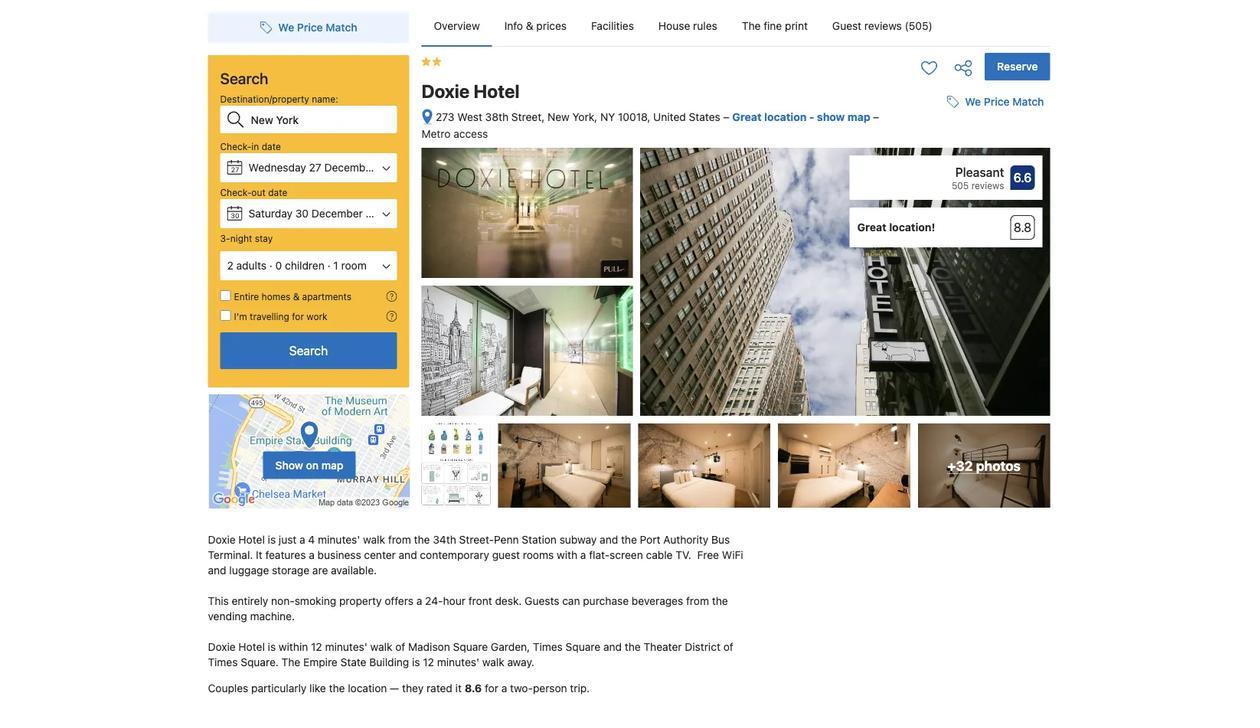 Task type: vqa. For each thing, say whether or not it's contained in the screenshot.
cluster
no



Task type: describe. For each thing, give the bounding box(es) containing it.
2023 for saturday 30 december 2023
[[366, 207, 392, 220]]

authority
[[664, 534, 709, 546]]

and down purchase
[[604, 641, 622, 654]]

for inside search section
[[292, 311, 304, 322]]

scored 8.8 element
[[1011, 215, 1035, 240]]

Where are you going? field
[[245, 106, 397, 133]]

and down terminal.
[[208, 564, 226, 577]]

1 – from the left
[[724, 111, 730, 123]]

entirely
[[232, 595, 268, 608]]

travelling
[[250, 311, 289, 322]]

hour
[[443, 595, 466, 608]]

fine
[[764, 20, 782, 32]]

scored 6.6 element
[[1011, 166, 1035, 190]]

prices
[[537, 20, 567, 32]]

rules
[[693, 20, 718, 32]]

available.
[[331, 564, 377, 577]]

2 – from the left
[[873, 111, 880, 123]]

10018,
[[618, 111, 651, 123]]

wifi
[[722, 549, 744, 562]]

overview
[[434, 20, 480, 32]]

states
[[689, 111, 721, 123]]

like
[[310, 682, 326, 695]]

business
[[318, 549, 361, 562]]

—
[[390, 682, 399, 695]]

adults
[[236, 259, 267, 272]]

2 vertical spatial walk
[[482, 656, 505, 669]]

in
[[252, 141, 259, 152]]

center
[[364, 549, 396, 562]]

0 vertical spatial walk
[[363, 534, 385, 546]]

0 vertical spatial the
[[742, 20, 761, 32]]

homes
[[262, 291, 291, 302]]

storage
[[272, 564, 310, 577]]

entire homes & apartments
[[234, 291, 352, 302]]

6.6
[[1014, 171, 1032, 185]]

within
[[279, 641, 308, 654]]

purchase
[[583, 595, 629, 608]]

match for we price match dropdown button within the search section
[[326, 21, 357, 34]]

photos
[[976, 458, 1021, 473]]

a left the 4
[[300, 534, 305, 546]]

free
[[697, 549, 719, 562]]

+32 photos
[[948, 458, 1021, 473]]

search button
[[220, 332, 397, 369]]

children
[[285, 259, 325, 272]]

2
[[227, 259, 233, 272]]

map inside 273 west 38th street, new york, ny 10018, united states – great location - show map – metro access
[[848, 111, 871, 123]]

the fine print
[[742, 20, 808, 32]]

front
[[469, 595, 492, 608]]

1 vertical spatial is
[[268, 641, 276, 654]]

cable
[[646, 549, 673, 562]]

0 vertical spatial times
[[533, 641, 563, 654]]

2 of from the left
[[724, 641, 734, 654]]

1 horizontal spatial for
[[485, 682, 499, 695]]

show
[[817, 111, 845, 123]]

rated
[[427, 682, 453, 695]]

reserve button
[[985, 53, 1051, 80]]

house
[[659, 20, 690, 32]]

if you select this option, we'll show you popular business travel features like breakfast, wifi and free parking. image
[[386, 311, 397, 322]]

away.
[[507, 656, 535, 669]]

a left two-
[[502, 682, 507, 695]]

we for we price match dropdown button within the search section
[[278, 21, 294, 34]]

show on map
[[275, 459, 344, 472]]

the down "free"
[[712, 595, 728, 608]]

0 vertical spatial is
[[268, 534, 276, 546]]

entire
[[234, 291, 259, 302]]

wednesday 27 december 2023
[[249, 161, 404, 174]]

guest
[[492, 549, 520, 562]]

can
[[562, 595, 580, 608]]

garden,
[[491, 641, 530, 654]]

0
[[275, 259, 282, 272]]

guest
[[833, 20, 862, 32]]

night
[[230, 233, 252, 244]]

destination/property name:
[[220, 93, 338, 104]]

street,
[[512, 111, 545, 123]]

luggage
[[229, 564, 269, 577]]

pleasant
[[956, 165, 1005, 180]]

just
[[279, 534, 297, 546]]

3-night stay
[[220, 233, 273, 244]]

i'm
[[234, 311, 247, 322]]

wednesday
[[249, 161, 306, 174]]

new
[[548, 111, 570, 123]]

desk.
[[495, 595, 522, 608]]

port
[[640, 534, 661, 546]]

guest reviews (505)
[[833, 20, 933, 32]]

1 horizontal spatial 12
[[423, 656, 434, 669]]

8.8
[[1014, 220, 1032, 235]]

2 adults · 0 children · 1 room
[[227, 259, 367, 272]]

with
[[557, 549, 578, 562]]

building
[[369, 656, 409, 669]]

december for 30
[[312, 207, 363, 220]]

2 vertical spatial hotel
[[239, 641, 265, 654]]

the up "screen"
[[621, 534, 637, 546]]

apartments
[[302, 291, 352, 302]]

and up flat-
[[600, 534, 618, 546]]

1 square from the left
[[453, 641, 488, 654]]

0 horizontal spatial 30
[[231, 211, 240, 219]]

match for rightmost we price match dropdown button
[[1013, 95, 1044, 108]]

facilities link
[[579, 6, 646, 46]]

person
[[533, 682, 567, 695]]

doxie hotel
[[422, 80, 520, 102]]

vending
[[208, 610, 247, 623]]

8.6
[[465, 682, 482, 695]]

theater
[[644, 641, 682, 654]]

location!
[[890, 221, 936, 234]]

we price match button inside search section
[[254, 14, 364, 41]]

trip.
[[570, 682, 590, 695]]

0 vertical spatial minutes'
[[318, 534, 360, 546]]

2 adults · 0 children · 1 room button
[[220, 251, 397, 280]]

house rules
[[659, 20, 718, 32]]

rooms
[[523, 549, 554, 562]]

2 square from the left
[[566, 641, 601, 654]]

0 horizontal spatial location
[[348, 682, 387, 695]]

metro
[[422, 127, 451, 140]]

machine.
[[250, 610, 295, 623]]

0 horizontal spatial reviews
[[865, 20, 902, 32]]

they
[[402, 682, 424, 695]]



Task type: locate. For each thing, give the bounding box(es) containing it.
madison
[[408, 641, 450, 654]]

for left the work
[[292, 311, 304, 322]]

1 vertical spatial price
[[984, 95, 1010, 108]]

great inside 273 west 38th street, new york, ny 10018, united states – great location - show map – metro access
[[733, 111, 762, 123]]

times up away.
[[533, 641, 563, 654]]

doxie for doxie hotel is just a 4 minutes' walk from the 34th street-penn station subway and the port authority bus terminal. it features a business center and contemporary guest rooms with a flat-screen cable tv.  free wifi and luggage storage are available. this entirely non-smoking property offers a 24-hour front desk. guests can purchase beverages from the vending machine. doxie hotel is within 12 minutes' walk of madison square garden, times square and the theater district of times square. the empire state building is 12 minutes' walk away.
[[208, 534, 236, 546]]

map right on on the bottom of the page
[[322, 459, 344, 472]]

from up center
[[388, 534, 411, 546]]

·
[[269, 259, 273, 272], [328, 259, 331, 272]]

is left just
[[268, 534, 276, 546]]

the right like
[[329, 682, 345, 695]]

1 vertical spatial location
[[348, 682, 387, 695]]

0 horizontal spatial for
[[292, 311, 304, 322]]

check- up saturday
[[220, 187, 252, 198]]

is down 'madison'
[[412, 656, 420, 669]]

hotel for doxie hotel is just a 4 minutes' walk from the 34th street-penn station subway and the port authority bus terminal. it features a business center and contemporary guest rooms with a flat-screen cable tv.  free wifi and luggage storage are available. this entirely non-smoking property offers a 24-hour front desk. guests can purchase beverages from the vending machine. doxie hotel is within 12 minutes' walk of madison square garden, times square and the theater district of times square. the empire state building is 12 minutes' walk away.
[[239, 534, 265, 546]]

1 vertical spatial from
[[686, 595, 709, 608]]

minutes' up 'business'
[[318, 534, 360, 546]]

we
[[278, 21, 294, 34], [965, 95, 981, 108]]

1 vertical spatial times
[[208, 656, 238, 669]]

0 horizontal spatial &
[[293, 291, 300, 302]]

map
[[848, 111, 871, 123], [322, 459, 344, 472]]

0 horizontal spatial search
[[220, 69, 268, 87]]

we price match up the name:
[[278, 21, 357, 34]]

i'm travelling for work
[[234, 311, 328, 322]]

is up square.
[[268, 641, 276, 654]]

1 vertical spatial great
[[858, 221, 887, 234]]

1 vertical spatial check-
[[220, 187, 252, 198]]

of up "building" in the left bottom of the page
[[395, 641, 405, 654]]

0 horizontal spatial from
[[388, 534, 411, 546]]

times up the couples
[[208, 656, 238, 669]]

square up trip.
[[566, 641, 601, 654]]

+32 photos link
[[918, 424, 1051, 508]]

offers
[[385, 595, 414, 608]]

0 vertical spatial we
[[278, 21, 294, 34]]

1 vertical spatial the
[[282, 656, 300, 669]]

the
[[414, 534, 430, 546], [621, 534, 637, 546], [712, 595, 728, 608], [625, 641, 641, 654], [329, 682, 345, 695]]

we for rightmost we price match dropdown button
[[965, 95, 981, 108]]

1 horizontal spatial 27
[[309, 161, 321, 174]]

1 vertical spatial december
[[312, 207, 363, 220]]

1 horizontal spatial match
[[1013, 95, 1044, 108]]

we up destination/property name:
[[278, 21, 294, 34]]

minutes'
[[318, 534, 360, 546], [325, 641, 367, 654], [437, 656, 480, 669]]

beverages
[[632, 595, 683, 608]]

great location - show map button
[[733, 111, 873, 123]]

property
[[339, 595, 382, 608]]

2023
[[379, 161, 404, 174], [366, 207, 392, 220]]

click to open map view image
[[422, 109, 433, 126]]

0 vertical spatial 12
[[311, 641, 322, 654]]

hotel up 38th at the top left of page
[[474, 80, 520, 102]]

price down reserve button
[[984, 95, 1010, 108]]

2 vertical spatial minutes'
[[437, 656, 480, 669]]

pleasant 505 reviews
[[952, 165, 1005, 191]]

a left 24-
[[417, 595, 422, 608]]

search
[[220, 69, 268, 87], [289, 344, 328, 358]]

1 vertical spatial minutes'
[[325, 641, 367, 654]]

0 vertical spatial price
[[297, 21, 323, 34]]

we'll show you stays where you can have the entire place to yourself image
[[386, 291, 397, 302]]

1 horizontal spatial reviews
[[972, 180, 1005, 191]]

1 horizontal spatial 30
[[295, 207, 309, 220]]

38th
[[485, 111, 509, 123]]

great left location!
[[858, 221, 887, 234]]

doxie up the 273
[[422, 80, 470, 102]]

minutes' up state
[[325, 641, 367, 654]]

check- for in
[[220, 141, 252, 152]]

date right out
[[268, 187, 287, 198]]

1 vertical spatial 12
[[423, 656, 434, 669]]

0 vertical spatial december
[[324, 161, 376, 174]]

30
[[295, 207, 309, 220], [231, 211, 240, 219]]

two-
[[510, 682, 533, 695]]

1 vertical spatial we price match
[[965, 95, 1044, 108]]

december for 27
[[324, 161, 376, 174]]

check- up wednesday
[[220, 141, 252, 152]]

0 vertical spatial date
[[262, 141, 281, 152]]

2 vertical spatial is
[[412, 656, 420, 669]]

penn
[[494, 534, 519, 546]]

0 horizontal spatial 27
[[231, 165, 239, 174]]

273
[[436, 111, 455, 123]]

1 vertical spatial doxie
[[208, 534, 236, 546]]

0 horizontal spatial map
[[322, 459, 344, 472]]

0 vertical spatial for
[[292, 311, 304, 322]]

walk down the garden, at the left of page
[[482, 656, 505, 669]]

facilities
[[591, 20, 634, 32]]

1 vertical spatial date
[[268, 187, 287, 198]]

the left '34th'
[[414, 534, 430, 546]]

from right beverages
[[686, 595, 709, 608]]

1 horizontal spatial we price match button
[[941, 88, 1051, 116]]

1 vertical spatial 2023
[[366, 207, 392, 220]]

0 horizontal spatial the
[[282, 656, 300, 669]]

subway
[[560, 534, 597, 546]]

rated pleasant element
[[858, 163, 1005, 182]]

27 down "check-in date"
[[231, 165, 239, 174]]

1 horizontal spatial –
[[873, 111, 880, 123]]

great right states
[[733, 111, 762, 123]]

match down reserve button
[[1013, 95, 1044, 108]]

and
[[600, 534, 618, 546], [399, 549, 417, 562], [208, 564, 226, 577], [604, 641, 622, 654]]

0 vertical spatial 2023
[[379, 161, 404, 174]]

match up the name:
[[326, 21, 357, 34]]

stay
[[255, 233, 273, 244]]

0 horizontal spatial ·
[[269, 259, 273, 272]]

0 vertical spatial search
[[220, 69, 268, 87]]

0 vertical spatial hotel
[[474, 80, 520, 102]]

ny
[[601, 111, 615, 123]]

a down 'subway' at the bottom left of the page
[[581, 549, 586, 562]]

check- for out
[[220, 187, 252, 198]]

united
[[654, 111, 686, 123]]

0 vertical spatial we price match button
[[254, 14, 364, 41]]

0 horizontal spatial times
[[208, 656, 238, 669]]

1 horizontal spatial search
[[289, 344, 328, 358]]

1 horizontal spatial great
[[858, 221, 887, 234]]

a
[[300, 534, 305, 546], [309, 549, 315, 562], [581, 549, 586, 562], [417, 595, 422, 608], [502, 682, 507, 695]]

hotel up 'it'
[[239, 534, 265, 546]]

we price match inside search section
[[278, 21, 357, 34]]

search down the work
[[289, 344, 328, 358]]

we price match down reserve button
[[965, 95, 1044, 108]]

work
[[307, 311, 328, 322]]

doxie for doxie hotel
[[422, 80, 470, 102]]

(505)
[[905, 20, 933, 32]]

price for we price match dropdown button within the search section
[[297, 21, 323, 34]]

of right district
[[724, 641, 734, 654]]

30 right saturday
[[295, 207, 309, 220]]

the inside doxie hotel is just a 4 minutes' walk from the 34th street-penn station subway and the port authority bus terminal. it features a business center and contemporary guest rooms with a flat-screen cable tv.  free wifi and luggage storage are available. this entirely non-smoking property offers a 24-hour front desk. guests can purchase beverages from the vending machine. doxie hotel is within 12 minutes' walk of madison square garden, times square and the theater district of times square. the empire state building is 12 minutes' walk away.
[[282, 656, 300, 669]]

this
[[208, 595, 229, 608]]

1 horizontal spatial the
[[742, 20, 761, 32]]

1 vertical spatial map
[[322, 459, 344, 472]]

hotel up square.
[[239, 641, 265, 654]]

0 horizontal spatial –
[[724, 111, 730, 123]]

couples
[[208, 682, 248, 695]]

1 horizontal spatial from
[[686, 595, 709, 608]]

– right states
[[724, 111, 730, 123]]

12 down 'madison'
[[423, 656, 434, 669]]

a down the 4
[[309, 549, 315, 562]]

show
[[275, 459, 303, 472]]

walk up center
[[363, 534, 385, 546]]

and right center
[[399, 549, 417, 562]]

flat-
[[589, 549, 610, 562]]

0 vertical spatial check-
[[220, 141, 252, 152]]

+32
[[948, 458, 973, 473]]

of
[[395, 641, 405, 654], [724, 641, 734, 654]]

12
[[311, 641, 322, 654], [423, 656, 434, 669]]

location left —
[[348, 682, 387, 695]]

2023 for wednesday 27 december 2023
[[379, 161, 404, 174]]

if you select this option, we'll show you popular business travel features like breakfast, wifi and free parking. image
[[386, 311, 397, 322]]

1 horizontal spatial price
[[984, 95, 1010, 108]]

map right show
[[848, 111, 871, 123]]

location left -
[[765, 111, 807, 123]]

0 horizontal spatial price
[[297, 21, 323, 34]]

0 vertical spatial great
[[733, 111, 762, 123]]

we price match button down reserve button
[[941, 88, 1051, 116]]

the fine print link
[[730, 6, 820, 46]]

0 horizontal spatial square
[[453, 641, 488, 654]]

1 vertical spatial we price match button
[[941, 88, 1051, 116]]

1 horizontal spatial of
[[724, 641, 734, 654]]

1 of from the left
[[395, 641, 405, 654]]

0 horizontal spatial we price match button
[[254, 14, 364, 41]]

we'll show you stays where you can have the entire place to yourself image
[[386, 291, 397, 302]]

1 vertical spatial match
[[1013, 95, 1044, 108]]

& right 'info'
[[526, 20, 534, 32]]

square left the garden, at the left of page
[[453, 641, 488, 654]]

search up destination/property
[[220, 69, 268, 87]]

1 horizontal spatial location
[[765, 111, 807, 123]]

-
[[810, 111, 815, 123]]

we price match
[[278, 21, 357, 34], [965, 95, 1044, 108]]

27 right wednesday
[[309, 161, 321, 174]]

info
[[505, 20, 523, 32]]

walk up "building" in the left bottom of the page
[[370, 641, 393, 654]]

map inside search section
[[322, 459, 344, 472]]

date for check-out date
[[268, 187, 287, 198]]

doxie
[[422, 80, 470, 102], [208, 534, 236, 546], [208, 641, 236, 654]]

0 vertical spatial from
[[388, 534, 411, 546]]

the left fine
[[742, 20, 761, 32]]

the left theater
[[625, 641, 641, 654]]

reviews inside pleasant 505 reviews
[[972, 180, 1005, 191]]

2 vertical spatial doxie
[[208, 641, 236, 654]]

match inside search section
[[326, 21, 357, 34]]

0 vertical spatial reviews
[[865, 20, 902, 32]]

0 horizontal spatial great
[[733, 111, 762, 123]]

house rules link
[[646, 6, 730, 46]]

minutes' up it
[[437, 656, 480, 669]]

from
[[388, 534, 411, 546], [686, 595, 709, 608]]

great
[[733, 111, 762, 123], [858, 221, 887, 234]]

date
[[262, 141, 281, 152], [268, 187, 287, 198]]

12 up empire
[[311, 641, 322, 654]]

0 vertical spatial location
[[765, 111, 807, 123]]

bus
[[712, 534, 730, 546]]

we up pleasant
[[965, 95, 981, 108]]

· left 0 at the left of page
[[269, 259, 273, 272]]

match
[[326, 21, 357, 34], [1013, 95, 1044, 108]]

york,
[[573, 111, 598, 123]]

· left 1
[[328, 259, 331, 272]]

price inside search section
[[297, 21, 323, 34]]

1 vertical spatial search
[[289, 344, 328, 358]]

search section
[[202, 0, 416, 509]]

1 horizontal spatial times
[[533, 641, 563, 654]]

on
[[306, 459, 319, 472]]

smoking
[[295, 595, 336, 608]]

search inside button
[[289, 344, 328, 358]]

great location!
[[858, 221, 936, 234]]

reviews
[[865, 20, 902, 32], [972, 180, 1005, 191]]

we price match button up the name:
[[254, 14, 364, 41]]

1 check- from the top
[[220, 141, 252, 152]]

0 vertical spatial map
[[848, 111, 871, 123]]

1 horizontal spatial &
[[526, 20, 534, 32]]

1 vertical spatial reviews
[[972, 180, 1005, 191]]

doxie down vending
[[208, 641, 236, 654]]

reviews down pleasant
[[972, 180, 1005, 191]]

location inside 273 west 38th street, new york, ny 10018, united states – great location - show map – metro access
[[765, 111, 807, 123]]

0 vertical spatial &
[[526, 20, 534, 32]]

december up saturday 30 december 2023
[[324, 161, 376, 174]]

we inside search section
[[278, 21, 294, 34]]

for right 8.6
[[485, 682, 499, 695]]

date for check-in date
[[262, 141, 281, 152]]

& inside search section
[[293, 291, 300, 302]]

1 vertical spatial &
[[293, 291, 300, 302]]

check-in date
[[220, 141, 281, 152]]

1 vertical spatial walk
[[370, 641, 393, 654]]

2 check- from the top
[[220, 187, 252, 198]]

december down wednesday 27 december 2023
[[312, 207, 363, 220]]

– right show
[[873, 111, 880, 123]]

1 horizontal spatial ·
[[328, 259, 331, 272]]

couples particularly like the location — they rated it 8.6 for a two-person trip.
[[208, 682, 590, 695]]

terminal.
[[208, 549, 253, 562]]

0 horizontal spatial we price match
[[278, 21, 357, 34]]

tv.
[[676, 549, 692, 562]]

& right homes
[[293, 291, 300, 302]]

1 vertical spatial we
[[965, 95, 981, 108]]

1 horizontal spatial we price match
[[965, 95, 1044, 108]]

date right in
[[262, 141, 281, 152]]

1 horizontal spatial map
[[848, 111, 871, 123]]

price up the name:
[[297, 21, 323, 34]]

we price match button
[[254, 14, 364, 41], [941, 88, 1051, 116]]

are
[[312, 564, 328, 577]]

0 horizontal spatial of
[[395, 641, 405, 654]]

0 horizontal spatial we
[[278, 21, 294, 34]]

0 horizontal spatial 12
[[311, 641, 322, 654]]

0 horizontal spatial match
[[326, 21, 357, 34]]

the down within
[[282, 656, 300, 669]]

1 horizontal spatial square
[[566, 641, 601, 654]]

reserve
[[997, 60, 1038, 73]]

0 vertical spatial match
[[326, 21, 357, 34]]

hotel for doxie hotel
[[474, 80, 520, 102]]

0 vertical spatial doxie
[[422, 80, 470, 102]]

1 horizontal spatial we
[[965, 95, 981, 108]]

1 vertical spatial hotel
[[239, 534, 265, 546]]

station
[[522, 534, 557, 546]]

it
[[256, 549, 262, 562]]

1 vertical spatial for
[[485, 682, 499, 695]]

doxie up terminal.
[[208, 534, 236, 546]]

34th
[[433, 534, 456, 546]]

2 · from the left
[[328, 259, 331, 272]]

1 · from the left
[[269, 259, 273, 272]]

30 up night
[[231, 211, 240, 219]]

0 vertical spatial we price match
[[278, 21, 357, 34]]

out
[[252, 187, 266, 198]]

reviews left (505)
[[865, 20, 902, 32]]

screen
[[610, 549, 643, 562]]

price for rightmost we price match dropdown button
[[984, 95, 1010, 108]]

it
[[456, 682, 462, 695]]



